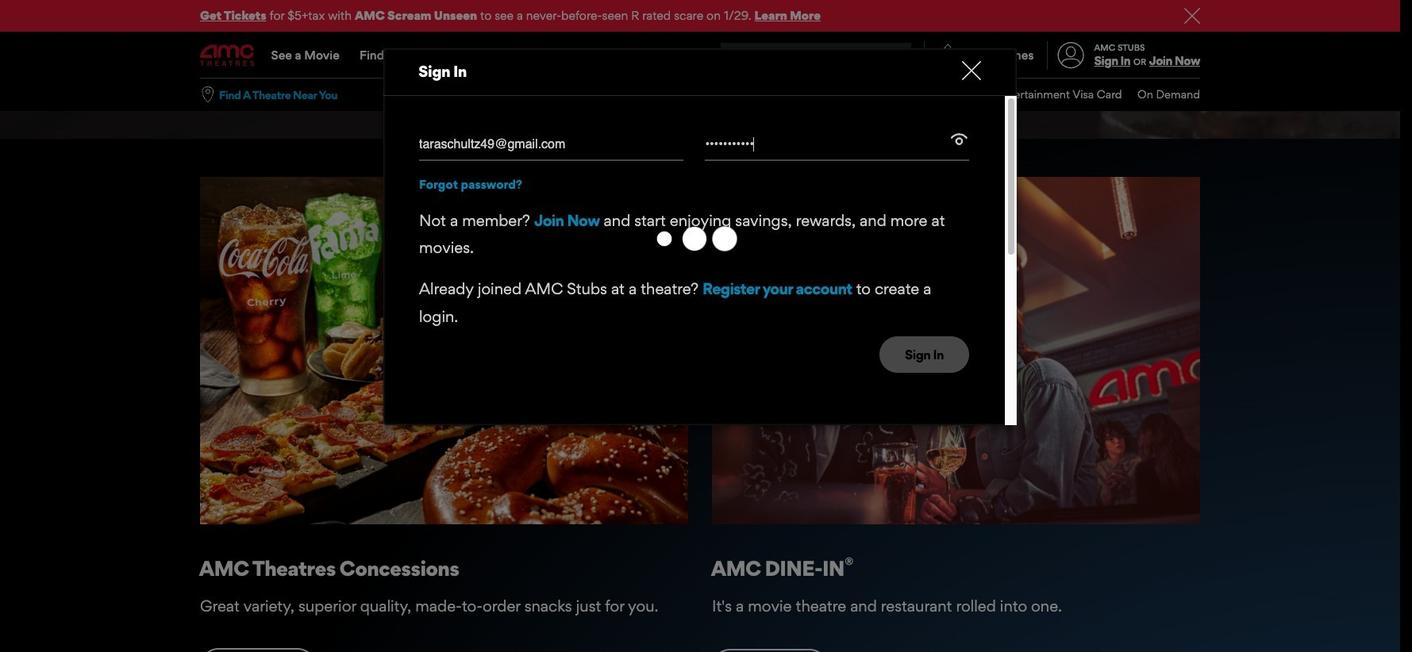 Task type: vqa. For each thing, say whether or not it's contained in the screenshot.
Feature Fare image
yes



Task type: describe. For each thing, give the bounding box(es) containing it.
sign in or join amc stubs element
[[1047, 33, 1200, 78]]

0 vertical spatial menu
[[200, 33, 1200, 78]]

6 menu item from the left
[[1122, 79, 1200, 111]]

user profile image
[[1049, 42, 1093, 69]]

submit search icon image
[[892, 49, 905, 62]]

5 menu item from the left
[[952, 79, 1122, 111]]

close image
[[962, 61, 981, 80]]



Task type: locate. For each thing, give the bounding box(es) containing it.
4 menu item from the left
[[885, 79, 952, 111]]

menu item
[[688, 79, 770, 111], [770, 79, 838, 111], [838, 79, 885, 111], [885, 79, 952, 111], [952, 79, 1122, 111], [1122, 79, 1200, 111]]

feature fare image
[[200, 177, 688, 525]]

1 menu item from the left
[[688, 79, 770, 111]]

2 menu item from the left
[[770, 79, 838, 111]]

amc logo image
[[200, 45, 256, 66], [200, 45, 256, 66]]

showtimes image
[[925, 41, 972, 70]]

menu
[[200, 33, 1200, 78], [688, 79, 1200, 111]]

amc dine-in theatres image
[[712, 177, 1200, 525]]

Password password field
[[705, 129, 950, 159]]

1 vertical spatial menu
[[688, 79, 1200, 111]]

3 menu item from the left
[[838, 79, 885, 111]]

close element
[[962, 61, 981, 80]]

Email email field
[[419, 129, 683, 161]]



